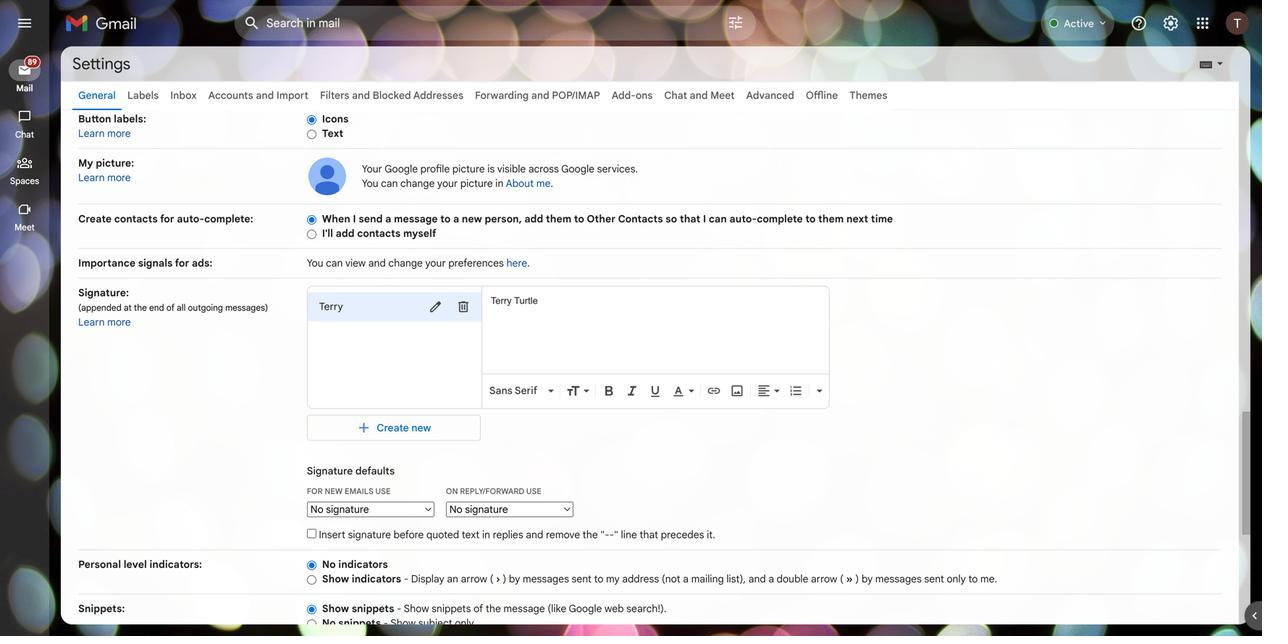 Task type: locate. For each thing, give the bounding box(es) containing it.
person,
[[485, 213, 522, 225]]

snippets up no snippets - show subject only.
[[352, 602, 394, 615]]

navigation containing mail
[[0, 46, 51, 636]]

chat inside heading
[[15, 129, 34, 140]]

1 horizontal spatial .
[[551, 177, 553, 190]]

1 horizontal spatial that
[[680, 213, 701, 225]]

1 i from the left
[[353, 213, 356, 225]]

0 vertical spatial you
[[362, 177, 379, 190]]

0 horizontal spatial meet
[[15, 222, 35, 233]]

0 horizontal spatial you
[[307, 257, 323, 269]]

learn down (appended on the left
[[78, 316, 105, 329]]

1 horizontal spatial can
[[381, 177, 398, 190]]

by
[[509, 573, 520, 585], [862, 573, 873, 585]]

address
[[623, 573, 659, 585]]

more inside 'my picture: learn more'
[[107, 171, 131, 184]]

you down the your
[[362, 177, 379, 190]]

1 horizontal spatial use
[[527, 486, 542, 496]]

auto- right so
[[730, 213, 757, 225]]

1 horizontal spatial sent
[[925, 573, 945, 585]]

of for end
[[166, 302, 175, 313]]

1 ) from the left
[[503, 573, 507, 585]]

no
[[322, 558, 336, 571], [322, 617, 336, 630]]

for
[[160, 213, 174, 225], [175, 257, 189, 269]]

1 horizontal spatial )
[[856, 573, 859, 585]]

learn more link down (appended on the left
[[78, 316, 131, 329]]

here link
[[507, 257, 528, 269]]

mail
[[16, 83, 33, 94]]

add right person,
[[525, 213, 544, 225]]

) right »
[[856, 573, 859, 585]]

0 horizontal spatial use
[[376, 486, 391, 496]]

1 horizontal spatial (
[[840, 573, 844, 585]]

add down when
[[336, 227, 355, 240]]

0 horizontal spatial message
[[394, 213, 438, 225]]

display
[[411, 573, 445, 585]]

create inside button
[[377, 421, 409, 434]]

None checkbox
[[307, 529, 316, 538]]

main menu image
[[16, 14, 33, 32]]

navigation
[[0, 46, 51, 636]]

for for contacts
[[160, 213, 174, 225]]

0 vertical spatial your
[[438, 177, 458, 190]]

0 horizontal spatial terry
[[319, 300, 343, 313]]

themes
[[850, 89, 888, 102]]

meet
[[711, 89, 735, 102], [15, 222, 35, 233]]

0 horizontal spatial contacts
[[114, 213, 158, 225]]

and right replies
[[526, 528, 544, 541]]

2 horizontal spatial the
[[583, 528, 598, 541]]

can left view
[[326, 257, 343, 269]]

at
[[124, 302, 132, 313]]

gmail image
[[65, 9, 144, 38]]

- left display
[[404, 573, 409, 585]]

0 vertical spatial change
[[401, 177, 435, 190]]

0 horizontal spatial of
[[166, 302, 175, 313]]

level
[[124, 558, 147, 571]]

"
[[614, 528, 619, 541]]

create for create contacts for auto-complete:
[[78, 213, 112, 225]]

1 vertical spatial contacts
[[357, 227, 401, 240]]

of
[[166, 302, 175, 313], [474, 602, 483, 615]]

1 messages from the left
[[523, 573, 569, 585]]

0 horizontal spatial in
[[482, 528, 490, 541]]

chat right ons
[[665, 89, 688, 102]]

0 horizontal spatial .
[[528, 257, 530, 269]]

1 vertical spatial learn
[[78, 171, 105, 184]]

No indicators radio
[[307, 560, 316, 571]]

. up the turtle
[[528, 257, 530, 269]]

serif
[[515, 384, 538, 397]]

1 vertical spatial that
[[640, 528, 659, 541]]

in down visible
[[496, 177, 504, 190]]

arrow left »
[[811, 573, 838, 585]]

to left other
[[574, 213, 585, 225]]

1 use from the left
[[376, 486, 391, 496]]

2 messages from the left
[[876, 573, 922, 585]]

0 horizontal spatial sent
[[572, 573, 592, 585]]

0 horizontal spatial can
[[326, 257, 343, 269]]

of inside signature: (appended at the end of all outgoing messages) learn more
[[166, 302, 175, 313]]

0 horizontal spatial new
[[412, 421, 431, 434]]

terry for terry
[[319, 300, 343, 313]]

3 learn more link from the top
[[78, 316, 131, 329]]

new
[[325, 486, 343, 496]]

learn more link down button
[[78, 127, 131, 140]]

1 vertical spatial change
[[389, 257, 423, 269]]

that right "line" on the bottom
[[640, 528, 659, 541]]

2 learn more link from the top
[[78, 171, 131, 184]]

general
[[78, 89, 116, 102]]

indicators down signature
[[339, 558, 388, 571]]

the down the ›
[[486, 602, 501, 615]]

Text radio
[[307, 129, 316, 140]]

0 horizontal spatial add
[[336, 227, 355, 240]]

change inside your google profile picture is visible across google services. you can change your picture in about me .
[[401, 177, 435, 190]]

snippets for show subject only.
[[339, 617, 381, 630]]

view
[[346, 257, 366, 269]]

1 horizontal spatial for
[[175, 257, 189, 269]]

terry
[[491, 295, 512, 306], [319, 300, 343, 313]]

your google profile picture is visible across google services. you can change your picture in about me .
[[362, 163, 638, 190]]

0 vertical spatial no
[[322, 558, 336, 571]]

indicators
[[339, 558, 388, 571], [352, 573, 401, 585]]

picture left "is"
[[453, 163, 485, 175]]

1 vertical spatial picture
[[461, 177, 493, 190]]

. down across on the left top
[[551, 177, 553, 190]]

web
[[605, 602, 624, 615]]

in
[[496, 177, 504, 190], [482, 528, 490, 541]]

1 horizontal spatial terry
[[491, 295, 512, 306]]

for up signals
[[160, 213, 174, 225]]

i right so
[[703, 213, 707, 225]]

for for signals
[[175, 257, 189, 269]]

them
[[546, 213, 572, 225], [819, 213, 844, 225]]

2 horizontal spatial can
[[709, 213, 727, 225]]

( left the ›
[[490, 573, 494, 585]]

to right complete
[[806, 213, 816, 225]]

1 vertical spatial your
[[426, 257, 446, 269]]

can right so
[[709, 213, 727, 225]]

blocked
[[373, 89, 411, 102]]

the right at
[[134, 302, 147, 313]]

1 horizontal spatial add
[[525, 213, 544, 225]]

1 horizontal spatial you
[[362, 177, 379, 190]]

of up only.
[[474, 602, 483, 615]]

0 horizontal spatial auto-
[[177, 213, 204, 225]]

more inside 'button labels: learn more'
[[107, 127, 131, 140]]

1 them from the left
[[546, 213, 572, 225]]

arrow
[[461, 573, 487, 585], [811, 573, 838, 585]]

2 vertical spatial the
[[486, 602, 501, 615]]

learn more link down picture:
[[78, 171, 131, 184]]

0 horizontal spatial messages
[[523, 573, 569, 585]]

show snippets - show snippets of the message (like google web search!).
[[322, 602, 667, 615]]

0 vertical spatial .
[[551, 177, 553, 190]]

support image
[[1131, 14, 1148, 32]]

2 vertical spatial learn more link
[[78, 316, 131, 329]]

1 vertical spatial meet
[[15, 222, 35, 233]]

more inside signature: (appended at the end of all outgoing messages) learn more
[[107, 316, 131, 329]]

0 vertical spatial meet
[[711, 89, 735, 102]]

- left "line" on the bottom
[[610, 528, 614, 541]]

1 horizontal spatial messages
[[876, 573, 922, 585]]

it.
[[707, 528, 716, 541]]

1 horizontal spatial by
[[862, 573, 873, 585]]

you down i'll add contacts myself option
[[307, 257, 323, 269]]

1 horizontal spatial in
[[496, 177, 504, 190]]

no right no indicators radio
[[322, 558, 336, 571]]

0 vertical spatial for
[[160, 213, 174, 225]]

2 learn from the top
[[78, 171, 105, 184]]

that right so
[[680, 213, 701, 225]]

0 vertical spatial chat
[[665, 89, 688, 102]]

more down picture:
[[107, 171, 131, 184]]

learn down my
[[78, 171, 105, 184]]

1 vertical spatial message
[[504, 602, 545, 615]]

Show snippets radio
[[307, 604, 316, 615]]

filters and blocked addresses
[[320, 89, 464, 102]]

chat for chat and meet
[[665, 89, 688, 102]]

inbox
[[170, 89, 197, 102]]

2 sent from the left
[[925, 573, 945, 585]]

1 vertical spatial new
[[412, 421, 431, 434]]

sent left the my
[[572, 573, 592, 585]]

create
[[78, 213, 112, 225], [377, 421, 409, 434]]

contacts up importance signals for ads:
[[114, 213, 158, 225]]

0 horizontal spatial )
[[503, 573, 507, 585]]

1 vertical spatial indicators
[[352, 573, 401, 585]]

1 vertical spatial chat
[[15, 129, 34, 140]]

0 vertical spatial the
[[134, 302, 147, 313]]

1 no from the top
[[322, 558, 336, 571]]

1 horizontal spatial new
[[462, 213, 482, 225]]

0 vertical spatial add
[[525, 213, 544, 225]]

by right »
[[862, 573, 873, 585]]

i left send in the top of the page
[[353, 213, 356, 225]]

0 vertical spatial learn more link
[[78, 127, 131, 140]]

message up myself
[[394, 213, 438, 225]]

ads:
[[192, 257, 213, 269]]

create up importance
[[78, 213, 112, 225]]

across
[[529, 163, 559, 175]]

1 learn more link from the top
[[78, 127, 131, 140]]

more
[[107, 127, 131, 140], [107, 171, 131, 184], [107, 316, 131, 329]]

inbox link
[[170, 89, 197, 102]]

chat
[[665, 89, 688, 102], [15, 129, 34, 140]]

1 vertical spatial can
[[709, 213, 727, 225]]

create up defaults
[[377, 421, 409, 434]]

0 horizontal spatial (
[[490, 573, 494, 585]]

by right the ›
[[509, 573, 520, 585]]

for left ads:
[[175, 257, 189, 269]]

you can view and change your preferences here .
[[307, 257, 530, 269]]

no for no snippets - show subject only.
[[322, 617, 336, 630]]

0 vertical spatial indicators
[[339, 558, 388, 571]]

a
[[385, 213, 391, 225], [453, 213, 459, 225], [683, 573, 689, 585], [769, 573, 775, 585]]

1 vertical spatial you
[[307, 257, 323, 269]]

1 horizontal spatial auto-
[[730, 213, 757, 225]]

show right "show indicators" option
[[322, 573, 349, 585]]

0 vertical spatial can
[[381, 177, 398, 190]]

Icons radio
[[307, 114, 316, 125]]

0 vertical spatial create
[[78, 213, 112, 225]]

more down at
[[107, 316, 131, 329]]

0 vertical spatial message
[[394, 213, 438, 225]]

importance
[[78, 257, 136, 269]]

1 horizontal spatial them
[[819, 213, 844, 225]]

2 use from the left
[[527, 486, 542, 496]]

arrow right an
[[461, 573, 487, 585]]

1 horizontal spatial create
[[377, 421, 409, 434]]

of left all
[[166, 302, 175, 313]]

only.
[[455, 617, 476, 630]]

. inside your google profile picture is visible across google services. you can change your picture in about me .
[[551, 177, 553, 190]]

and left pop/imap
[[532, 89, 550, 102]]

spaces heading
[[0, 175, 49, 187]]

2 vertical spatial more
[[107, 316, 131, 329]]

Search in mail text field
[[267, 16, 687, 30]]

labels:
[[114, 113, 146, 125]]

1 more from the top
[[107, 127, 131, 140]]

that
[[680, 213, 701, 225], [640, 528, 659, 541]]

sans serif option
[[487, 384, 545, 398]]

and right view
[[369, 257, 386, 269]]

snippets right no snippets option
[[339, 617, 381, 630]]

before
[[394, 528, 424, 541]]

to left me.
[[969, 573, 978, 585]]

1 horizontal spatial the
[[486, 602, 501, 615]]

in right text
[[482, 528, 490, 541]]

0 horizontal spatial arrow
[[461, 573, 487, 585]]

change down myself
[[389, 257, 423, 269]]

2 arrow from the left
[[811, 573, 838, 585]]

a right "(not"
[[683, 573, 689, 585]]

messages right »
[[876, 573, 922, 585]]

terry for terry turtle
[[491, 295, 512, 306]]

) right the ›
[[503, 573, 507, 585]]

mail heading
[[0, 83, 49, 94]]

learn inside 'button labels: learn more'
[[78, 127, 105, 140]]

your down "profile"
[[438, 177, 458, 190]]

chat up spaces heading
[[15, 129, 34, 140]]

your
[[438, 177, 458, 190], [426, 257, 446, 269]]

- for show snippets of the message (like google web search!).
[[397, 602, 402, 615]]

auto- up ads:
[[177, 213, 204, 225]]

terry inside 'signature' text box
[[491, 295, 512, 306]]

more formatting options image
[[813, 384, 827, 398]]

preferences
[[449, 257, 504, 269]]

0 horizontal spatial i
[[353, 213, 356, 225]]

2 vertical spatial can
[[326, 257, 343, 269]]

when
[[322, 213, 351, 225]]

0 horizontal spatial chat
[[15, 129, 34, 140]]

Search in mail search field
[[235, 6, 756, 41]]

messages
[[523, 573, 569, 585], [876, 573, 922, 585]]

- left the subject on the bottom
[[384, 617, 388, 630]]

contacts down send in the top of the page
[[357, 227, 401, 240]]

learn inside 'my picture: learn more'
[[78, 171, 105, 184]]

1 vertical spatial create
[[377, 421, 409, 434]]

1 vertical spatial in
[[482, 528, 490, 541]]

1 horizontal spatial chat
[[665, 89, 688, 102]]

a left person,
[[453, 213, 459, 225]]

create new
[[377, 421, 431, 434]]

on reply/forward use
[[446, 486, 542, 496]]

messages up "(like"
[[523, 573, 569, 585]]

personal
[[78, 558, 121, 571]]

your inside your google profile picture is visible across google services. you can change your picture in about me .
[[438, 177, 458, 190]]

use down defaults
[[376, 486, 391, 496]]

them down me
[[546, 213, 572, 225]]

1 horizontal spatial of
[[474, 602, 483, 615]]

learn
[[78, 127, 105, 140], [78, 171, 105, 184], [78, 316, 105, 329]]

0 vertical spatial more
[[107, 127, 131, 140]]

0 vertical spatial contacts
[[114, 213, 158, 225]]

1 horizontal spatial arrow
[[811, 573, 838, 585]]

i
[[353, 213, 356, 225], [703, 213, 707, 225]]

0 horizontal spatial the
[[134, 302, 147, 313]]

text
[[322, 127, 344, 140]]

to left the my
[[594, 573, 604, 585]]

meet down spaces heading
[[15, 222, 35, 233]]

0 horizontal spatial for
[[160, 213, 174, 225]]

offline
[[806, 89, 838, 102]]

themes link
[[850, 89, 888, 102]]

them left next
[[819, 213, 844, 225]]

learn more link
[[78, 127, 131, 140], [78, 171, 131, 184], [78, 316, 131, 329]]

No snippets radio
[[307, 619, 316, 629]]

0 vertical spatial learn
[[78, 127, 105, 140]]

3 learn from the top
[[78, 316, 105, 329]]

change down "profile"
[[401, 177, 435, 190]]

labels
[[127, 89, 159, 102]]

indicators down no indicators
[[352, 573, 401, 585]]

your down myself
[[426, 257, 446, 269]]

1 by from the left
[[509, 573, 520, 585]]

0 vertical spatial of
[[166, 302, 175, 313]]

message left "(like"
[[504, 602, 545, 615]]

meet left advanced at the top right of page
[[711, 89, 735, 102]]

2 no from the top
[[322, 617, 336, 630]]

can down the your
[[381, 177, 398, 190]]

2 vertical spatial learn
[[78, 316, 105, 329]]

create for create new
[[377, 421, 409, 434]]

use right reply/forward
[[527, 486, 542, 496]]

1 vertical spatial .
[[528, 257, 530, 269]]

"-
[[601, 528, 610, 541]]

indicators for no
[[339, 558, 388, 571]]

learn down button
[[78, 127, 105, 140]]

1 vertical spatial add
[[336, 227, 355, 240]]

1 learn from the top
[[78, 127, 105, 140]]

( left »
[[840, 573, 844, 585]]

1 ( from the left
[[490, 573, 494, 585]]

0 horizontal spatial create
[[78, 213, 112, 225]]

1 horizontal spatial message
[[504, 602, 545, 615]]

no for no indicators
[[322, 558, 336, 571]]

picture image
[[307, 156, 348, 197]]

in inside your google profile picture is visible across google services. you can change your picture in about me .
[[496, 177, 504, 190]]

more for labels:
[[107, 127, 131, 140]]

is
[[488, 163, 495, 175]]

- up no snippets - show subject only.
[[397, 602, 402, 615]]

picture down "is"
[[461, 177, 493, 190]]

1 vertical spatial no
[[322, 617, 336, 630]]

services.
[[597, 163, 638, 175]]

(not
[[662, 573, 681, 585]]

3 more from the top
[[107, 316, 131, 329]]

more down labels: at the top left of page
[[107, 127, 131, 140]]

1 vertical spatial of
[[474, 602, 483, 615]]

2 more from the top
[[107, 171, 131, 184]]

replies
[[493, 528, 524, 541]]

0 horizontal spatial by
[[509, 573, 520, 585]]

1 horizontal spatial i
[[703, 213, 707, 225]]

send
[[359, 213, 383, 225]]

sent left only
[[925, 573, 945, 585]]

1 vertical spatial learn more link
[[78, 171, 131, 184]]

the left "-
[[583, 528, 598, 541]]

no right no snippets option
[[322, 617, 336, 630]]

-
[[610, 528, 614, 541], [404, 573, 409, 585], [397, 602, 402, 615], [384, 617, 388, 630]]

quoted
[[427, 528, 459, 541]]



Task type: describe. For each thing, give the bounding box(es) containing it.
›
[[496, 573, 500, 585]]

your
[[362, 163, 382, 175]]

forwarding
[[475, 89, 529, 102]]

and right the list),
[[749, 573, 766, 585]]

profile
[[421, 163, 450, 175]]

search!).
[[627, 602, 667, 615]]

a left 'double'
[[769, 573, 775, 585]]

subject
[[419, 617, 453, 630]]

0 vertical spatial picture
[[453, 163, 485, 175]]

learn for button
[[78, 127, 105, 140]]

snippets:
[[78, 602, 125, 615]]

learn more link for picture:
[[78, 171, 131, 184]]

sans
[[490, 384, 513, 397]]

settings image
[[1163, 14, 1180, 32]]

personal level indicators:
[[78, 558, 202, 571]]

insert
[[319, 528, 346, 541]]

- for show subject only.
[[384, 617, 388, 630]]

remove
[[546, 528, 580, 541]]

reply/forward
[[460, 486, 525, 496]]

more for picture:
[[107, 171, 131, 184]]

chat heading
[[0, 129, 49, 141]]

show left the subject on the bottom
[[391, 617, 416, 630]]

google right the your
[[385, 163, 418, 175]]

no indicators
[[322, 558, 388, 571]]

show up no snippets - show subject only.
[[404, 602, 429, 615]]

forwarding and pop/imap
[[475, 89, 600, 102]]

all
[[177, 302, 186, 313]]

about me link
[[506, 177, 551, 190]]

learn more link for labels:
[[78, 127, 131, 140]]

line
[[621, 528, 637, 541]]

indicators:
[[150, 558, 202, 571]]

you inside your google profile picture is visible across google services. you can change your picture in about me .
[[362, 177, 379, 190]]

google right across on the left top
[[562, 163, 595, 175]]

2 auto- from the left
[[730, 213, 757, 225]]

complete:
[[204, 213, 253, 225]]

new inside button
[[412, 421, 431, 434]]

precedes
[[661, 528, 705, 541]]

formatting options toolbar
[[485, 383, 829, 399]]

meet inside heading
[[15, 222, 35, 233]]

indicators for show
[[352, 573, 401, 585]]

1 horizontal spatial meet
[[711, 89, 735, 102]]

learn inside signature: (appended at the end of all outgoing messages) learn more
[[78, 316, 105, 329]]

snippets for show snippets of the message (like google web search!).
[[352, 602, 394, 615]]

select input tool image
[[1216, 58, 1225, 69]]

outgoing
[[188, 302, 223, 313]]

accounts and import link
[[208, 89, 309, 102]]

time
[[871, 213, 893, 225]]

chat for chat
[[15, 129, 34, 140]]

only
[[947, 573, 966, 585]]

end
[[149, 302, 164, 313]]

myself
[[403, 227, 437, 240]]

(appended
[[78, 302, 122, 313]]

button labels: learn more
[[78, 113, 146, 140]]

filters
[[320, 89, 350, 102]]

»
[[847, 573, 853, 585]]

learn for my
[[78, 171, 105, 184]]

addresses
[[413, 89, 464, 102]]

my
[[78, 157, 93, 170]]

my picture: learn more
[[78, 157, 134, 184]]

to down "profile"
[[441, 213, 451, 225]]

advanced search options image
[[722, 8, 751, 37]]

search in mail image
[[239, 10, 265, 36]]

1 auto- from the left
[[177, 213, 204, 225]]

messages)
[[225, 302, 268, 313]]

filters and blocked addresses link
[[320, 89, 464, 102]]

and left 'import'
[[256, 89, 274, 102]]

chat and meet link
[[665, 89, 735, 102]]

other
[[587, 213, 616, 225]]

complete
[[757, 213, 803, 225]]

list),
[[727, 573, 746, 585]]

i'll
[[322, 227, 333, 240]]

of for snippets
[[474, 602, 483, 615]]

signature
[[307, 465, 353, 477]]

show right show snippets "radio"
[[322, 602, 349, 615]]

google right "(like"
[[569, 602, 602, 615]]

underline ‪(⌘u)‬ image
[[648, 384, 663, 399]]

signals
[[138, 257, 173, 269]]

add-ons
[[612, 89, 653, 102]]

89 link
[[9, 56, 41, 81]]

2 them from the left
[[819, 213, 844, 225]]

meet heading
[[0, 222, 49, 233]]

advanced link
[[747, 89, 795, 102]]

turtle
[[514, 295, 538, 306]]

- for display an arrow (
[[404, 573, 409, 585]]

snippets up only.
[[432, 602, 471, 615]]

add-ons link
[[612, 89, 653, 102]]

(like
[[548, 602, 567, 615]]

signature defaults
[[307, 465, 395, 477]]

1 sent from the left
[[572, 573, 592, 585]]

0 vertical spatial new
[[462, 213, 482, 225]]

2 ) from the left
[[856, 573, 859, 585]]

0 vertical spatial that
[[680, 213, 701, 225]]

and right ons
[[690, 89, 708, 102]]

about
[[506, 177, 534, 190]]

labels link
[[127, 89, 159, 102]]

show indicators - display an arrow ( › ) by messages sent to my address (not a mailing list), and a double arrow ( » ) by messages sent only to me.
[[322, 573, 998, 585]]

1 vertical spatial the
[[583, 528, 598, 541]]

Show indicators radio
[[307, 574, 316, 585]]

I'll add contacts myself radio
[[307, 229, 316, 240]]

my
[[606, 573, 620, 585]]

add-
[[612, 89, 636, 102]]

2 i from the left
[[703, 213, 707, 225]]

double
[[777, 573, 809, 585]]

2 by from the left
[[862, 573, 873, 585]]

forwarding and pop/imap link
[[475, 89, 600, 102]]

here
[[507, 257, 528, 269]]

import
[[277, 89, 309, 102]]

an
[[447, 573, 459, 585]]

the inside signature: (appended at the end of all outgoing messages) learn more
[[134, 302, 147, 313]]

can inside your google profile picture is visible across google services. you can change your picture in about me .
[[381, 177, 398, 190]]

numbered list ‪(⌘⇧7)‬ image
[[789, 384, 803, 398]]

visible
[[498, 163, 526, 175]]

signature: (appended at the end of all outgoing messages) learn more
[[78, 287, 268, 329]]

offline link
[[806, 89, 838, 102]]

emails
[[345, 486, 374, 496]]

ons
[[636, 89, 653, 102]]

1 horizontal spatial contacts
[[357, 227, 401, 240]]

89
[[28, 57, 37, 67]]

spaces
[[10, 176, 39, 187]]

text
[[462, 528, 480, 541]]

italic ‪(⌘i)‬ image
[[625, 384, 640, 398]]

signature
[[348, 528, 391, 541]]

create new button
[[307, 415, 481, 441]]

1 arrow from the left
[[461, 573, 487, 585]]

sans serif
[[490, 384, 538, 397]]

and right filters
[[352, 89, 370, 102]]

link ‪(⌘k)‬ image
[[707, 384, 721, 398]]

so
[[666, 213, 678, 225]]

a up 'i'll add contacts myself'
[[385, 213, 391, 225]]

terry turtle
[[491, 295, 538, 306]]

bold ‪(⌘b)‬ image
[[602, 384, 616, 398]]

pop/imap
[[552, 89, 600, 102]]

no snippets - show subject only.
[[322, 617, 476, 630]]

When I send a message to a new person, add them to Other Contacts so that I can auto-complete to them next time radio
[[307, 214, 316, 225]]

insert image image
[[730, 384, 745, 398]]

0 horizontal spatial that
[[640, 528, 659, 541]]

defaults
[[356, 465, 395, 477]]

button
[[78, 113, 111, 125]]

insert signature before quoted text in replies and remove the "--" line that precedes it.
[[316, 528, 716, 541]]

Signature text field
[[491, 294, 823, 366]]

signature:
[[78, 287, 129, 299]]

settings
[[72, 54, 130, 74]]

2 ( from the left
[[840, 573, 844, 585]]



Task type: vqa. For each thing, say whether or not it's contained in the screenshot.
like
no



